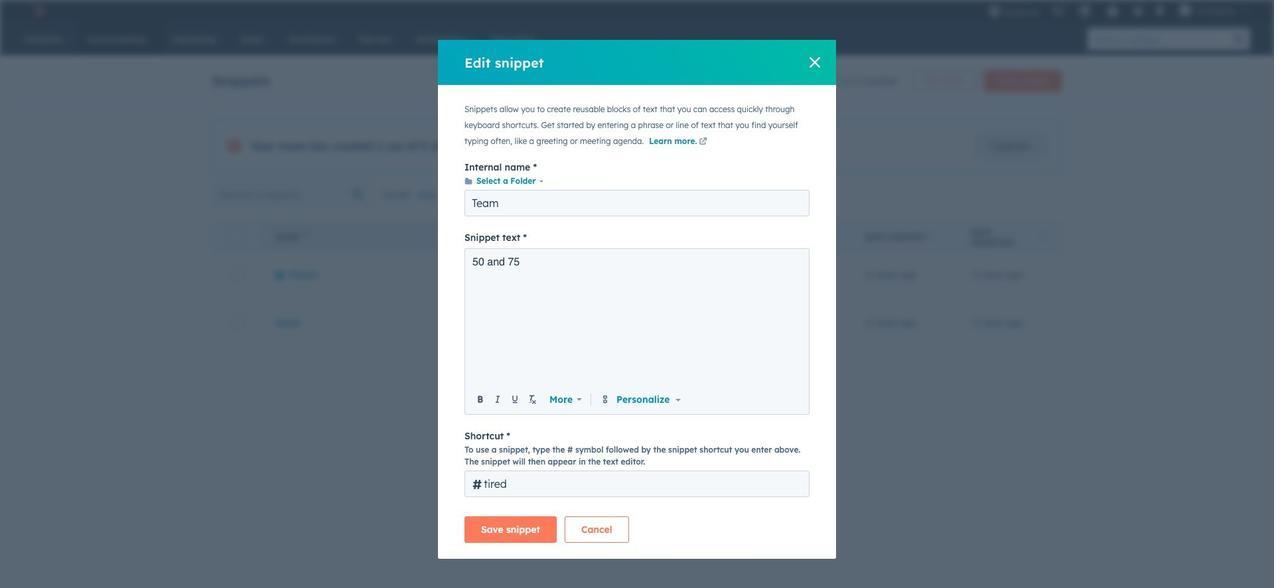 Task type: vqa. For each thing, say whether or not it's contained in the screenshot.
Press to sort. icon
yes



Task type: locate. For each thing, give the bounding box(es) containing it.
dialog
[[438, 40, 837, 559]]

None text field
[[473, 255, 803, 388]]

0 horizontal spatial press to sort. element
[[930, 232, 935, 243]]

link opens in a new window image
[[699, 136, 707, 148]]

menu
[[983, 0, 1259, 21]]

Type a word to use as a shortcut text field
[[465, 471, 810, 497]]

ascending sort. press to sort descending. image
[[303, 232, 308, 241]]

press to sort. element
[[930, 232, 935, 243], [1041, 232, 1046, 243]]

marketplaces image
[[1080, 6, 1091, 18]]

Give your snippet a name text field
[[465, 190, 810, 216]]

1 horizontal spatial press to sort. element
[[1041, 232, 1046, 243]]

banner
[[212, 66, 1062, 92]]

press to sort. image
[[1041, 232, 1046, 241]]

1 press to sort. element from the left
[[930, 232, 935, 243]]



Task type: describe. For each thing, give the bounding box(es) containing it.
press to sort. image
[[930, 232, 935, 241]]

Search search field
[[212, 181, 374, 208]]

Search HubSpot search field
[[1088, 28, 1228, 50]]

link opens in a new window image
[[699, 138, 707, 146]]

close image
[[810, 57, 821, 68]]

jacob simon image
[[1180, 5, 1192, 17]]

2 press to sort. element from the left
[[1041, 232, 1046, 243]]

ascending sort. press to sort descending. element
[[303, 232, 308, 243]]



